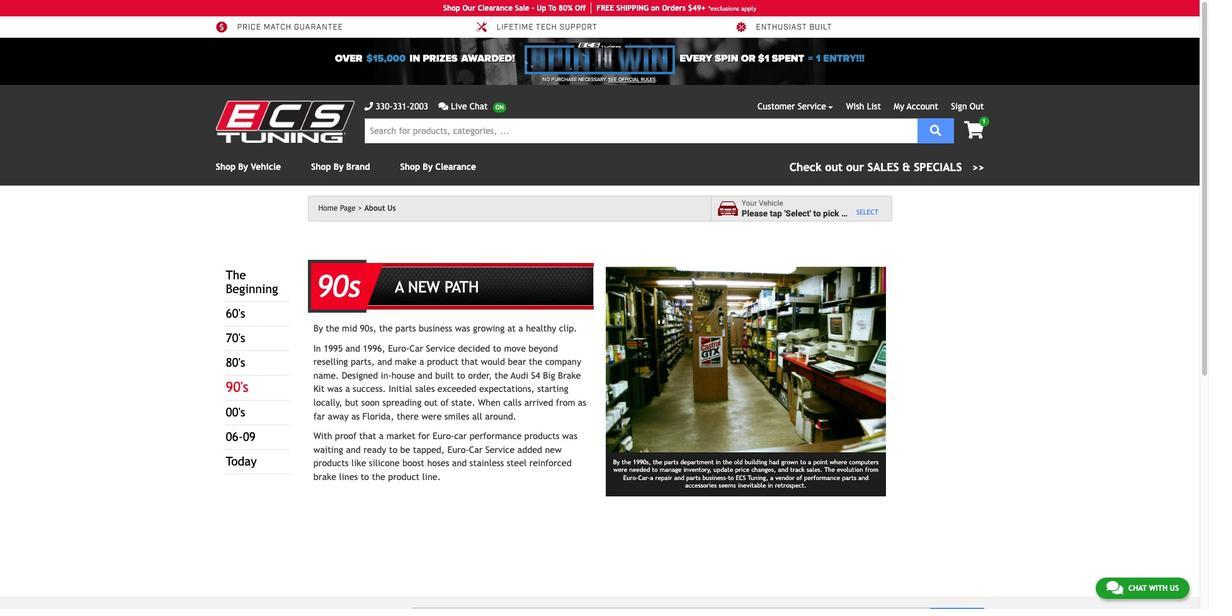 Task type: describe. For each thing, give the bounding box(es) containing it.
2003
[[410, 101, 428, 111]]

euro- inside the in 1995 and 1996, euro-car service decided to move beyond reselling parts, and make a       product that would bear the company name. designed in-house and built to order, the audi s4       big brake kit was a success. initial sales exceeded expectations, starting locally, but soon       spreading out of state.  when calls arrived from as far away as florida, there were smiles       all around.
[[388, 343, 410, 354]]

seems
[[719, 483, 736, 489]]

$15,000
[[366, 52, 406, 65]]

performance inside with proof that a market for euro-car performance products was waiting and ready to be tapped, euro-car service added new products like silicone boost hoses and stainless steel reinforced brake lines to the product line.
[[470, 431, 522, 442]]

old
[[734, 459, 743, 466]]

big
[[543, 370, 555, 381]]

my account link
[[894, 101, 938, 111]]

like
[[351, 458, 366, 469]]

the inside with proof that a market for euro-car performance products was waiting and ready to be tapped, euro-car service added new products like silicone boost hoses and stainless steel reinforced brake lines to the product line.
[[372, 472, 385, 482]]

healthy
[[526, 323, 556, 334]]

and down manage
[[674, 475, 684, 482]]

0 vertical spatial us
[[387, 204, 396, 213]]

around.
[[485, 411, 516, 422]]

ecs
[[736, 475, 746, 482]]

car inside the in 1995 and 1996, euro-car service decided to move beyond reselling parts, and make a       product that would bear the company name. designed in-house and built to order, the audi s4       big brake kit was a success. initial sales exceeded expectations, starting locally, but soon       spreading out of state.  when calls arrived from as far away as florida, there were smiles       all around.
[[410, 343, 423, 354]]

by the 1990s, the parts department in the old building had grown to a point where computers were needed to manage inventory, update price changes, and track sales. the evolution from euro-car-a repair and parts business-to ecs tuning, a vendor of performance parts and accessories seems inevitable in retrospect.
[[613, 459, 879, 489]]

performance inside the by the 1990s, the parts department in the old building had grown to a point where computers were needed to manage inventory, update price changes, and track sales. the evolution from euro-car-a repair and parts business-to ecs tuning, a vendor of performance parts and accessories seems inevitable in retrospect.
[[804, 475, 840, 482]]

of inside the by the 1990s, the parts department in the old building had grown to a point where computers were needed to manage inventory, update price changes, and track sales. the evolution from euro-car-a repair and parts business-to ecs tuning, a vendor of performance parts and accessories seems inevitable in retrospect.
[[796, 475, 802, 482]]

clearance for by
[[435, 162, 476, 172]]

by for clearance
[[423, 162, 433, 172]]

vehicle inside your vehicle please tap 'select' to pick a vehicle
[[759, 199, 783, 208]]

was inside the in 1995 and 1996, euro-car service decided to move beyond reselling parts, and make a       product that would bear the company name. designed in-house and built to order, the audi s4       big brake kit was a success. initial sales exceeded expectations, starting locally, but soon       spreading out of state.  when calls arrived from as far away as florida, there were smiles       all around.
[[327, 384, 342, 394]]

our
[[462, 4, 476, 13]]

shop for shop by vehicle
[[216, 162, 236, 172]]

locally,
[[313, 397, 342, 408]]

far
[[313, 411, 325, 422]]

from inside the by the 1990s, the parts department in the old building had grown to a point where computers were needed to manage inventory, update price changes, and track sales. the evolution from euro-car-a repair and parts business-to ecs tuning, a vendor of performance parts and accessories seems inevitable in retrospect.
[[865, 467, 878, 474]]

when
[[478, 397, 501, 408]]

were inside the by the 1990s, the parts department in the old building had grown to a point where computers were needed to manage inventory, update price changes, and track sales. the evolution from euro-car-a repair and parts business-to ecs tuning, a vendor of performance parts and accessories seems inevitable in retrospect.
[[613, 467, 627, 474]]

in 1995 and 1996, euro-car service decided to move beyond reselling parts, and make a       product that would bear the company name. designed in-house and built to order, the audi s4       big brake kit was a success. initial sales exceeded expectations, starting locally, but soon       spreading out of state.  when calls arrived from as far away as florida, there were smiles       all around.
[[313, 343, 586, 422]]

home page
[[318, 204, 356, 213]]

car-
[[638, 475, 650, 482]]

*exclusions apply link
[[708, 3, 756, 13]]

331-
[[393, 101, 410, 111]]

update
[[714, 467, 733, 474]]

business
[[419, 323, 452, 334]]

.
[[656, 77, 657, 82]]

about us
[[364, 204, 396, 213]]

waiting
[[313, 444, 343, 455]]

and up like
[[346, 444, 361, 455]]

boost
[[402, 458, 424, 469]]

shopping cart image
[[964, 122, 984, 139]]

0 horizontal spatial in
[[409, 52, 420, 65]]

09
[[243, 430, 256, 444]]

account
[[907, 101, 938, 111]]

building
[[745, 459, 767, 466]]

sale
[[515, 4, 529, 13]]

tap
[[770, 208, 782, 218]]

90s,
[[360, 323, 376, 334]]

company
[[545, 357, 581, 367]]

live chat link
[[438, 100, 506, 113]]

a right make
[[419, 357, 424, 367]]

-
[[532, 4, 534, 13]]

to down like
[[361, 472, 369, 482]]

from inside the in 1995 and 1996, euro-car service decided to move beyond reselling parts, and make a       product that would bear the company name. designed in-house and built to order, the audi s4       big brake kit was a success. initial sales exceeded expectations, starting locally, but soon       spreading out of state.  when calls arrived from as far away as florida, there were smiles       all around.
[[556, 397, 575, 408]]

lifetime
[[497, 23, 534, 32]]

a inside your vehicle please tap 'select' to pick a vehicle
[[841, 208, 846, 218]]

and up parts,
[[345, 343, 360, 354]]

Email email field
[[412, 608, 931, 610]]

90's link
[[226, 379, 249, 396]]

retrospect.
[[775, 483, 807, 489]]

needed
[[629, 467, 650, 474]]

70's
[[226, 331, 245, 345]]

chat with us link
[[1096, 578, 1190, 599]]

computers
[[849, 459, 879, 466]]

product inside the in 1995 and 1996, euro-car service decided to move beyond reselling parts, and make a       product that would bear the company name. designed in-house and built to order, the audi s4       big brake kit was a success. initial sales exceeded expectations, starting locally, but soon       spreading out of state.  when calls arrived from as far away as florida, there were smiles       all around.
[[427, 357, 458, 367]]

=
[[808, 52, 813, 65]]

by up in
[[313, 323, 323, 334]]

2 horizontal spatial in
[[768, 483, 773, 489]]

house
[[392, 370, 415, 381]]

wish list
[[846, 101, 881, 111]]

in-
[[381, 370, 392, 381]]

$49+
[[688, 4, 706, 13]]

brake
[[558, 370, 581, 381]]

necessary.
[[578, 77, 607, 82]]

was inside with proof that a market for euro-car performance products was waiting and ready to be tapped, euro-car service added new products like silicone boost hoses and stainless steel reinforced brake lines to the product line.
[[562, 431, 577, 442]]

apply
[[741, 5, 756, 12]]

the left mid
[[326, 323, 339, 334]]

to left be
[[389, 444, 397, 455]]

spreading
[[382, 397, 422, 408]]

price
[[237, 23, 261, 32]]

wish
[[846, 101, 864, 111]]

comments image for live
[[438, 102, 448, 111]]

0 horizontal spatial products
[[313, 458, 349, 469]]

to up "seems"
[[728, 475, 734, 482]]

built inside the in 1995 and 1996, euro-car service decided to move beyond reselling parts, and make a       product that would bear the company name. designed in-house and built to order, the audi s4       big brake kit was a success. initial sales exceeded expectations, starting locally, but soon       spreading out of state.  when calls arrived from as far away as florida, there were smiles       all around.
[[435, 370, 454, 381]]

to up track
[[800, 459, 806, 466]]

enthusiast built
[[756, 23, 832, 32]]

pick
[[823, 208, 839, 218]]

car
[[454, 431, 467, 442]]

at
[[507, 323, 516, 334]]

steel
[[507, 458, 527, 469]]

live chat
[[451, 101, 488, 111]]

Search text field
[[364, 118, 917, 144]]

shop our clearance sale - up to 80% off
[[443, 4, 586, 13]]

spin
[[715, 52, 738, 65]]

00's
[[226, 406, 245, 420]]

06-09
[[226, 430, 256, 444]]

or
[[741, 52, 756, 65]]

euro- down car
[[447, 444, 469, 455]]

80's link
[[226, 356, 245, 370]]

chat with us
[[1128, 584, 1179, 593]]

a right at
[[518, 323, 523, 334]]

order,
[[468, 370, 492, 381]]

but
[[345, 397, 359, 408]]

the inside the beginning
[[226, 268, 246, 282]]

price match guarantee
[[237, 23, 343, 32]]

point
[[813, 459, 828, 466]]

and right hoses
[[452, 458, 467, 469]]

market
[[386, 431, 415, 442]]

in
[[313, 343, 321, 354]]

and down evolution
[[858, 475, 869, 482]]

out
[[424, 397, 438, 408]]

a up but
[[345, 384, 350, 394]]

path
[[445, 279, 479, 297]]

sign out link
[[951, 101, 984, 111]]

with
[[1149, 584, 1168, 593]]

beginning
[[226, 282, 278, 296]]

service inside customer service popup button
[[798, 101, 826, 111]]

sales
[[868, 161, 899, 174]]

match
[[264, 23, 292, 32]]

tuning,
[[748, 475, 768, 482]]

1 horizontal spatial built
[[809, 23, 832, 32]]

service inside the in 1995 and 1996, euro-car service decided to move beyond reselling parts, and make a       product that would bear the company name. designed in-house and built to order, the audi s4       big brake kit was a success. initial sales exceeded expectations, starting locally, but soon       spreading out of state.  when calls arrived from as far away as florida, there were smiles       all around.
[[426, 343, 455, 354]]



Task type: vqa. For each thing, say whether or not it's contained in the screenshot.
"Shop By Brand" link
yes



Task type: locate. For each thing, give the bounding box(es) containing it.
soon
[[361, 397, 380, 408]]

the up expectations,
[[495, 370, 508, 381]]

manage
[[660, 467, 682, 474]]

0 horizontal spatial performance
[[470, 431, 522, 442]]

added
[[517, 444, 542, 455]]

service
[[798, 101, 826, 111], [426, 343, 455, 354], [485, 444, 515, 455]]

1 vertical spatial in
[[716, 459, 721, 466]]

0 vertical spatial from
[[556, 397, 575, 408]]

1 horizontal spatial vehicle
[[759, 199, 783, 208]]

by left 1990s,
[[613, 459, 620, 466]]

of
[[440, 397, 449, 408], [796, 475, 802, 482]]

for
[[418, 431, 430, 442]]

car up stainless
[[469, 444, 483, 455]]

0 vertical spatial new
[[408, 279, 440, 297]]

shop by brand link
[[311, 162, 370, 172]]

performance down 'sales.'
[[804, 475, 840, 482]]

1 vertical spatial were
[[613, 467, 627, 474]]

1 vertical spatial of
[[796, 475, 802, 482]]

&
[[902, 161, 910, 174]]

2 horizontal spatial service
[[798, 101, 826, 111]]

1 horizontal spatial as
[[578, 397, 586, 408]]

by down ecs tuning image
[[238, 162, 248, 172]]

see
[[608, 77, 617, 82]]

1 vertical spatial as
[[351, 411, 360, 422]]

0 vertical spatial products
[[524, 431, 560, 442]]

a up 'sales.'
[[808, 459, 811, 466]]

that inside the in 1995 and 1996, euro-car service decided to move beyond reselling parts, and make a       product that would bear the company name. designed in-house and built to order, the audi s4       big brake kit was a success. initial sales exceeded expectations, starting locally, but soon       spreading out of state.  when calls arrived from as far away as florida, there were smiles       all around.
[[461, 357, 478, 367]]

product inside with proof that a market for euro-car performance products was waiting and ready to be tapped, euro-car service added new products like silicone boost hoses and stainless steel reinforced brake lines to the product line.
[[388, 472, 420, 482]]

0 vertical spatial vehicle
[[251, 162, 281, 172]]

with proof that a market for euro-car performance products was waiting and ready to be tapped, euro-car service added new products like silicone boost hoses and stainless steel reinforced brake lines to the product line.
[[313, 431, 577, 482]]

1 vertical spatial clearance
[[435, 162, 476, 172]]

business-
[[702, 475, 728, 482]]

track
[[790, 467, 805, 474]]

0 horizontal spatial service
[[426, 343, 455, 354]]

new inside with proof that a market for euro-car performance products was waiting and ready to be tapped, euro-car service added new products like silicone boost hoses and stainless steel reinforced brake lines to the product line.
[[545, 444, 562, 455]]

the up s4
[[529, 357, 542, 367]]

0 horizontal spatial chat
[[470, 101, 488, 111]]

1 horizontal spatial comments image
[[1106, 581, 1123, 596]]

no
[[543, 77, 550, 82]]

wish list link
[[846, 101, 881, 111]]

the inside the by the 1990s, the parts department in the old building had grown to a point where computers were needed to manage inventory, update price changes, and track sales. the evolution from euro-car-a repair and parts business-to ecs tuning, a vendor of performance parts and accessories seems inevitable in retrospect.
[[824, 467, 835, 474]]

1 vertical spatial the
[[824, 467, 835, 474]]

90s
[[317, 269, 361, 304]]

comments image inside the chat with us link
[[1106, 581, 1123, 596]]

free
[[597, 4, 614, 13]]

home
[[318, 204, 338, 213]]

sales & specials
[[868, 161, 962, 174]]

decided
[[458, 343, 490, 354]]

and up in-
[[377, 357, 392, 367]]

1
[[816, 52, 821, 65], [982, 118, 986, 125]]

1 horizontal spatial new
[[545, 444, 562, 455]]

by for vehicle
[[238, 162, 248, 172]]

by for brand
[[334, 162, 344, 172]]

search image
[[930, 124, 941, 136]]

to up "would"
[[493, 343, 501, 354]]

product
[[427, 357, 458, 367], [388, 472, 420, 482]]

1 vertical spatial products
[[313, 458, 349, 469]]

kit
[[313, 384, 325, 394]]

proof
[[335, 431, 357, 442]]

growing
[[473, 323, 505, 334]]

the
[[226, 268, 246, 282], [824, 467, 835, 474]]

1 vertical spatial built
[[435, 370, 454, 381]]

1 vertical spatial chat
[[1128, 584, 1147, 593]]

00's link
[[226, 406, 245, 420]]

inventory,
[[683, 467, 712, 474]]

0 vertical spatial chat
[[470, 101, 488, 111]]

0 vertical spatial car
[[410, 343, 423, 354]]

1 vertical spatial us
[[1170, 584, 1179, 593]]

1 down out
[[982, 118, 986, 125]]

the right 90s,
[[379, 323, 393, 334]]

built up exceeded
[[435, 370, 454, 381]]

all
[[472, 411, 482, 422]]

0 vertical spatial that
[[461, 357, 478, 367]]

0 horizontal spatial as
[[351, 411, 360, 422]]

product up exceeded
[[427, 357, 458, 367]]

1 vertical spatial 1
[[982, 118, 986, 125]]

euro- down needed
[[623, 475, 638, 482]]

0 vertical spatial clearance
[[478, 4, 513, 13]]

the beginning link
[[226, 268, 278, 296]]

0 vertical spatial the
[[226, 268, 246, 282]]

1 vertical spatial that
[[359, 431, 376, 442]]

phone image
[[364, 102, 373, 111]]

us
[[387, 204, 396, 213], [1170, 584, 1179, 593]]

0 horizontal spatial clearance
[[435, 162, 476, 172]]

0 horizontal spatial vehicle
[[251, 162, 281, 172]]

0 vertical spatial performance
[[470, 431, 522, 442]]

1 vertical spatial performance
[[804, 475, 840, 482]]

were down "out"
[[421, 411, 442, 422]]

0 vertical spatial was
[[455, 323, 470, 334]]

comments image
[[438, 102, 448, 111], [1106, 581, 1123, 596]]

vendor
[[775, 475, 795, 482]]

parts up manage
[[664, 459, 679, 466]]

chat inside live chat link
[[470, 101, 488, 111]]

2 vertical spatial service
[[485, 444, 515, 455]]

to left pick
[[813, 208, 821, 218]]

us right about
[[387, 204, 396, 213]]

euro- right for in the left of the page
[[433, 431, 454, 442]]

1 horizontal spatial was
[[455, 323, 470, 334]]

the up 60's link
[[226, 268, 246, 282]]

1 vertical spatial from
[[865, 467, 878, 474]]

lines
[[339, 472, 358, 482]]

service inside with proof that a market for euro-car performance products was waiting and ready to be tapped, euro-car service added new products like silicone boost hoses and stainless steel reinforced brake lines to the product line.
[[485, 444, 515, 455]]

as down brake
[[578, 397, 586, 408]]

parts left "business"
[[395, 323, 416, 334]]

from down the starting
[[556, 397, 575, 408]]

to up repair
[[652, 467, 658, 474]]

1 horizontal spatial chat
[[1128, 584, 1147, 593]]

330-
[[376, 101, 393, 111]]

0 horizontal spatial built
[[435, 370, 454, 381]]

1 horizontal spatial were
[[613, 467, 627, 474]]

reselling
[[313, 357, 348, 367]]

1 vertical spatial was
[[327, 384, 342, 394]]

comments image inside live chat link
[[438, 102, 448, 111]]

no purchase necessary. see official rules .
[[543, 77, 657, 82]]

support
[[560, 23, 597, 32]]

over
[[335, 52, 363, 65]]

0 horizontal spatial were
[[421, 411, 442, 422]]

1 inside 1 link
[[982, 118, 986, 125]]

a
[[841, 208, 846, 218], [518, 323, 523, 334], [419, 357, 424, 367], [345, 384, 350, 394], [379, 431, 384, 442], [808, 459, 811, 466], [650, 475, 653, 482], [770, 475, 773, 482]]

1 vertical spatial product
[[388, 472, 420, 482]]

enthusiast built link
[[735, 21, 832, 33]]

as down but
[[351, 411, 360, 422]]

us right with
[[1170, 584, 1179, 593]]

was up locally,
[[327, 384, 342, 394]]

shop for shop our clearance sale - up to 80% off
[[443, 4, 460, 13]]

customer service
[[758, 101, 826, 111]]

1 horizontal spatial the
[[824, 467, 835, 474]]

chat left with
[[1128, 584, 1147, 593]]

department
[[680, 459, 714, 466]]

1 horizontal spatial us
[[1170, 584, 1179, 593]]

1 vertical spatial comments image
[[1106, 581, 1123, 596]]

about
[[364, 204, 385, 213]]

0 horizontal spatial us
[[387, 204, 396, 213]]

comments image left chat with us
[[1106, 581, 1123, 596]]

make
[[395, 357, 417, 367]]

prizes
[[423, 52, 458, 65]]

to up exceeded
[[457, 370, 465, 381]]

0 vertical spatial comments image
[[438, 102, 448, 111]]

by down 2003
[[423, 162, 433, 172]]

ecs tuning 'spin to win' contest logo image
[[525, 43, 675, 74]]

0 horizontal spatial comments image
[[438, 102, 448, 111]]

today
[[226, 455, 257, 469]]

1 vertical spatial service
[[426, 343, 455, 354]]

expectations,
[[479, 384, 535, 394]]

were inside the in 1995 and 1996, euro-car service decided to move beyond reselling parts, and make a       product that would bear the company name. designed in-house and built to order, the audi s4       big brake kit was a success. initial sales exceeded expectations, starting locally, but soon       spreading out of state.  when calls arrived from as far away as florida, there were smiles       all around.
[[421, 411, 442, 422]]

0 horizontal spatial that
[[359, 431, 376, 442]]

2 vertical spatial in
[[768, 483, 773, 489]]

0 vertical spatial of
[[440, 397, 449, 408]]

1 horizontal spatial clearance
[[478, 4, 513, 13]]

1 horizontal spatial in
[[716, 459, 721, 466]]

shop for shop by clearance
[[400, 162, 420, 172]]

sign
[[951, 101, 967, 111]]

tapped,
[[413, 444, 445, 455]]

1 right =
[[816, 52, 821, 65]]

customer service button
[[758, 100, 833, 113]]

euro- up make
[[388, 343, 410, 354]]

60's link
[[226, 307, 245, 321]]

by inside the by the 1990s, the parts department in the old building had grown to a point where computers were needed to manage inventory, update price changes, and track sales. the evolution from euro-car-a repair and parts business-to ecs tuning, a vendor of performance parts and accessories seems inevitable in retrospect.
[[613, 459, 620, 466]]

the up needed
[[622, 459, 631, 466]]

clearance down "live"
[[435, 162, 476, 172]]

a down changes, at bottom right
[[770, 475, 773, 482]]

parts down evolution
[[842, 475, 856, 482]]

my account
[[894, 101, 938, 111]]

0 vertical spatial built
[[809, 23, 832, 32]]

0 vertical spatial service
[[798, 101, 826, 111]]

sales.
[[807, 467, 823, 474]]

1 vertical spatial vehicle
[[759, 199, 783, 208]]

service up stainless
[[485, 444, 515, 455]]

clearance
[[478, 4, 513, 13], [435, 162, 476, 172]]

parts down inventory,
[[686, 475, 701, 482]]

car inside with proof that a market for euro-car performance products was waiting and ready to be tapped, euro-car service added new products like silicone boost hoses and stainless steel reinforced brake lines to the product line.
[[469, 444, 483, 455]]

car up make
[[410, 343, 423, 354]]

330-331-2003 link
[[364, 100, 428, 113]]

of down track
[[796, 475, 802, 482]]

your vehicle please tap 'select' to pick a vehicle
[[742, 199, 875, 218]]

the down silicone
[[372, 472, 385, 482]]

euro- inside the by the 1990s, the parts department in the old building had grown to a point where computers were needed to manage inventory, update price changes, and track sales. the evolution from euro-car-a repair and parts business-to ecs tuning, a vendor of performance parts and accessories seems inevitable in retrospect.
[[623, 475, 638, 482]]

1 horizontal spatial that
[[461, 357, 478, 367]]

0 horizontal spatial of
[[440, 397, 449, 408]]

a inside with proof that a market for euro-car performance products was waiting and ready to be tapped, euro-car service added new products like silicone boost hoses and stainless steel reinforced brake lines to the product line.
[[379, 431, 384, 442]]

service down by the mid 90s, the parts business was growing at a healthy clip.
[[426, 343, 455, 354]]

vehicle down ecs tuning image
[[251, 162, 281, 172]]

vehicle up tap
[[759, 199, 783, 208]]

1 horizontal spatial 1
[[982, 118, 986, 125]]

service right customer at the top of the page
[[798, 101, 826, 111]]

0 horizontal spatial new
[[408, 279, 440, 297]]

the down where
[[824, 467, 835, 474]]

1 horizontal spatial of
[[796, 475, 802, 482]]

from down computers at the right of the page
[[865, 467, 878, 474]]

lifetime tech support link
[[475, 21, 597, 33]]

0 horizontal spatial from
[[556, 397, 575, 408]]

parts,
[[351, 357, 375, 367]]

rules
[[641, 77, 656, 82]]

1 horizontal spatial service
[[485, 444, 515, 455]]

that up ready
[[359, 431, 376, 442]]

where
[[830, 459, 847, 466]]

products down waiting
[[313, 458, 349, 469]]

built up =
[[809, 23, 832, 32]]

that inside with proof that a market for euro-car performance products was waiting and ready to be tapped, euro-car service added new products like silicone boost hoses and stainless steel reinforced brake lines to the product line.
[[359, 431, 376, 442]]

0 vertical spatial in
[[409, 52, 420, 65]]

1 horizontal spatial from
[[865, 467, 878, 474]]

comments image for chat
[[1106, 581, 1123, 596]]

product down boost
[[388, 472, 420, 482]]

new up reinforced
[[545, 444, 562, 455]]

florida,
[[362, 411, 394, 422]]

0 horizontal spatial 1
[[816, 52, 821, 65]]

performance down "around."
[[470, 431, 522, 442]]

80%
[[559, 4, 573, 13]]

0 horizontal spatial the
[[226, 268, 246, 282]]

orders
[[662, 4, 686, 13]]

that down decided
[[461, 357, 478, 367]]

entry!!!
[[823, 52, 865, 65]]

and up vendor at the right bottom
[[778, 467, 788, 474]]

had
[[769, 459, 779, 466]]

in up update
[[716, 459, 721, 466]]

clearance right our in the top of the page
[[478, 4, 513, 13]]

was up decided
[[455, 323, 470, 334]]

of inside the in 1995 and 1996, euro-car service decided to move beyond reselling parts, and make a       product that would bear the company name. designed in-house and built to order, the audi s4       big brake kit was a success. initial sales exceeded expectations, starting locally, but soon       spreading out of state.  when calls arrived from as far away as florida, there were smiles       all around.
[[440, 397, 449, 408]]

the beginning
[[226, 268, 278, 296]]

a left repair
[[650, 475, 653, 482]]

on
[[651, 4, 660, 13]]

a up ready
[[379, 431, 384, 442]]

in down tuning,
[[768, 483, 773, 489]]

products up the 'added'
[[524, 431, 560, 442]]

chat right "live"
[[470, 101, 488, 111]]

of right "out"
[[440, 397, 449, 408]]

shop by clearance link
[[400, 162, 476, 172]]

comments image left "live"
[[438, 102, 448, 111]]

the up manage
[[653, 459, 662, 466]]

$1
[[758, 52, 769, 65]]

1 vertical spatial car
[[469, 444, 483, 455]]

smiles
[[444, 411, 469, 422]]

price
[[735, 467, 749, 474]]

the up update
[[723, 459, 732, 466]]

over $15,000 in prizes
[[335, 52, 458, 65]]

new right a
[[408, 279, 440, 297]]

0 vertical spatial as
[[578, 397, 586, 408]]

0 vertical spatial product
[[427, 357, 458, 367]]

by left brand
[[334, 162, 344, 172]]

0 vertical spatial 1
[[816, 52, 821, 65]]

were left needed
[[613, 467, 627, 474]]

1 horizontal spatial products
[[524, 431, 560, 442]]

1 horizontal spatial performance
[[804, 475, 840, 482]]

a right pick
[[841, 208, 846, 218]]

free ship ping on orders $49+ *exclusions apply
[[597, 4, 756, 13]]

1 horizontal spatial product
[[427, 357, 458, 367]]

1996,
[[363, 343, 385, 354]]

was up reinforced
[[562, 431, 577, 442]]

0 horizontal spatial car
[[410, 343, 423, 354]]

to inside your vehicle please tap 'select' to pick a vehicle
[[813, 208, 821, 218]]

1 vertical spatial new
[[545, 444, 562, 455]]

official
[[618, 77, 639, 82]]

1 horizontal spatial car
[[469, 444, 483, 455]]

2 vertical spatial was
[[562, 431, 577, 442]]

1 link
[[954, 116, 989, 140]]

shop for shop by brand
[[311, 162, 331, 172]]

exceeded
[[438, 384, 476, 394]]

shop
[[443, 4, 460, 13], [216, 162, 236, 172], [311, 162, 331, 172], [400, 162, 420, 172]]

0 horizontal spatial product
[[388, 472, 420, 482]]

clearance for our
[[478, 4, 513, 13]]

ecs tuning image
[[216, 101, 354, 143]]

select link
[[856, 208, 878, 217]]

0 vertical spatial were
[[421, 411, 442, 422]]

in left prizes at the left of page
[[409, 52, 420, 65]]

0 horizontal spatial was
[[327, 384, 342, 394]]

2 horizontal spatial was
[[562, 431, 577, 442]]

and up sales
[[418, 370, 432, 381]]

purchase
[[551, 77, 577, 82]]



